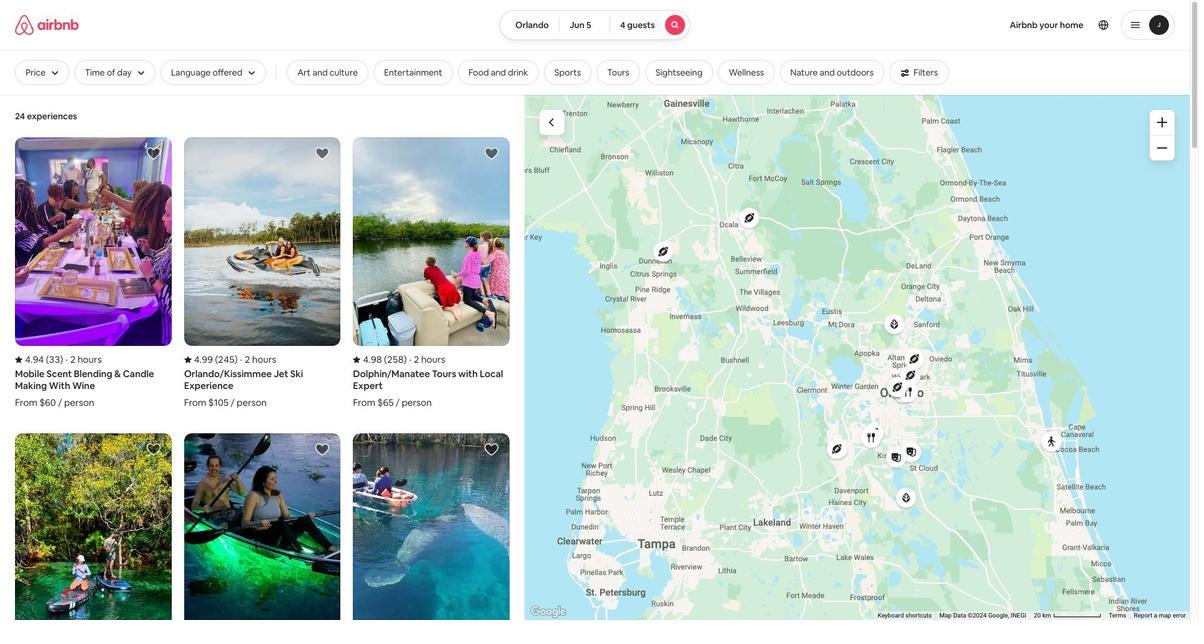 Task type: locate. For each thing, give the bounding box(es) containing it.
google image
[[528, 604, 569, 620]]

Art and culture button
[[287, 60, 369, 85]]

Sightseeing button
[[645, 60, 714, 85]]

add to wishlist image
[[146, 146, 161, 161], [315, 443, 330, 458], [484, 443, 499, 458]]

1 horizontal spatial add to wishlist image
[[315, 146, 330, 161]]

orlando/kissimmee jet ski experience group
[[184, 137, 341, 409]]

add to wishlist image for 'dolphin/manatee tours with local expert' group
[[484, 146, 499, 161]]

Tours button
[[597, 60, 640, 85]]

google map
showing 20 experiences. region
[[525, 95, 1190, 620]]

add to wishlist image for orlando/kissimmee jet ski experience 'group' on the left of page
[[315, 146, 330, 161]]

Food and drink button
[[458, 60, 539, 85]]

mobile scent blending & candle making with wine group
[[15, 137, 172, 409]]

add to wishlist image
[[315, 146, 330, 161], [484, 146, 499, 161], [146, 443, 161, 458]]

add to wishlist image inside 'dolphin/manatee tours with local expert' group
[[484, 146, 499, 161]]

Wellness button
[[719, 60, 775, 85]]

profile element
[[705, 0, 1175, 50]]

0 horizontal spatial add to wishlist image
[[146, 146, 161, 161]]

None search field
[[500, 10, 690, 40]]

2 horizontal spatial add to wishlist image
[[484, 146, 499, 161]]

add to wishlist image inside orlando/kissimmee jet ski experience 'group'
[[315, 146, 330, 161]]



Task type: describe. For each thing, give the bounding box(es) containing it.
zoom out image
[[1158, 143, 1168, 153]]

dolphin/manatee tours with local expert group
[[353, 137, 510, 409]]

0 horizontal spatial add to wishlist image
[[146, 443, 161, 458]]

zoom in image
[[1158, 117, 1168, 127]]

Sports button
[[544, 60, 592, 85]]

Nature and outdoors button
[[780, 60, 885, 85]]

add to wishlist image inside mobile scent blending & candle making with wine group
[[146, 146, 161, 161]]

2 horizontal spatial add to wishlist image
[[484, 443, 499, 458]]

1 horizontal spatial add to wishlist image
[[315, 443, 330, 458]]

Entertainment button
[[374, 60, 453, 85]]



Task type: vqa. For each thing, say whether or not it's contained in the screenshot.
"mobile scent blending & candle making with wine" group
yes



